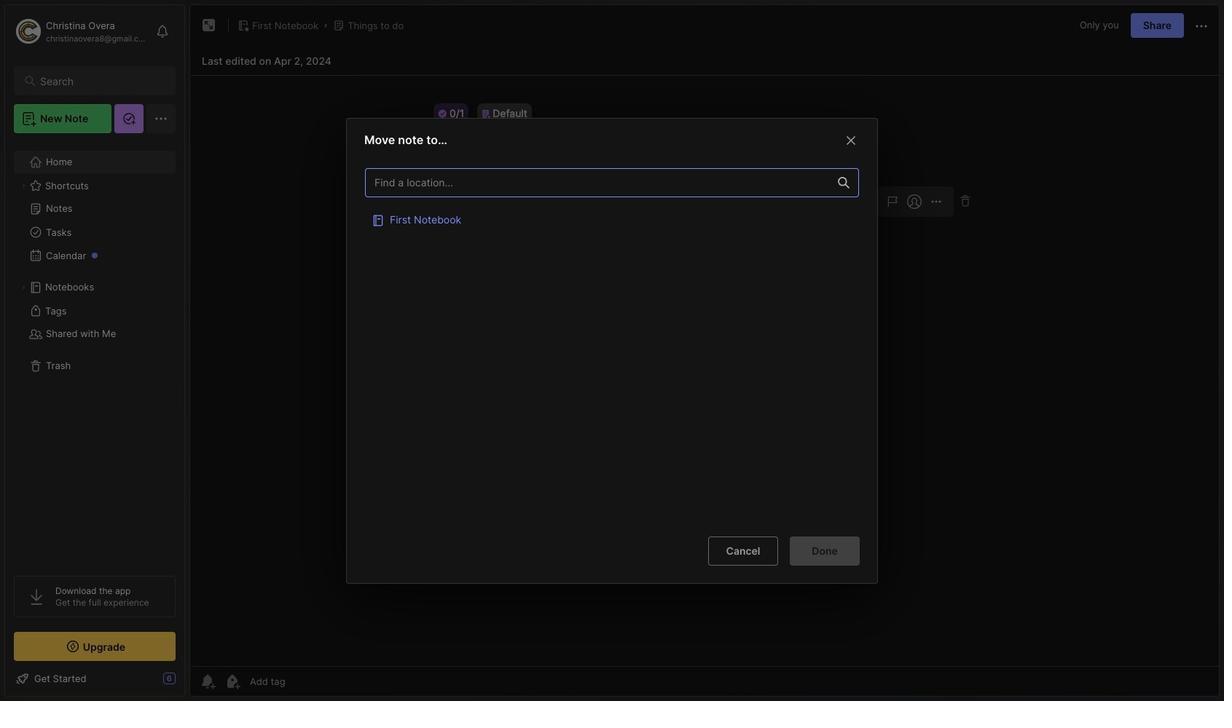 Task type: describe. For each thing, give the bounding box(es) containing it.
Search text field
[[40, 74, 163, 88]]

expand note image
[[200, 17, 218, 34]]

cell inside "find a location" field
[[365, 204, 859, 233]]

Note Editor text field
[[190, 75, 1219, 667]]

Find a location field
[[358, 160, 867, 525]]



Task type: locate. For each thing, give the bounding box(es) containing it.
tree inside main element
[[5, 142, 184, 563]]

None search field
[[40, 72, 163, 90]]

none search field inside main element
[[40, 72, 163, 90]]

Find a location… text field
[[366, 170, 829, 194]]

cell
[[365, 204, 859, 233]]

add a reminder image
[[199, 673, 216, 691]]

expand notebooks image
[[19, 284, 28, 292]]

add tag image
[[224, 673, 241, 691]]

close image
[[843, 131, 860, 149]]

note window element
[[189, 4, 1220, 697]]

main element
[[0, 0, 189, 702]]

tree
[[5, 142, 184, 563]]



Task type: vqa. For each thing, say whether or not it's contained in the screenshot.
'dog'
no



